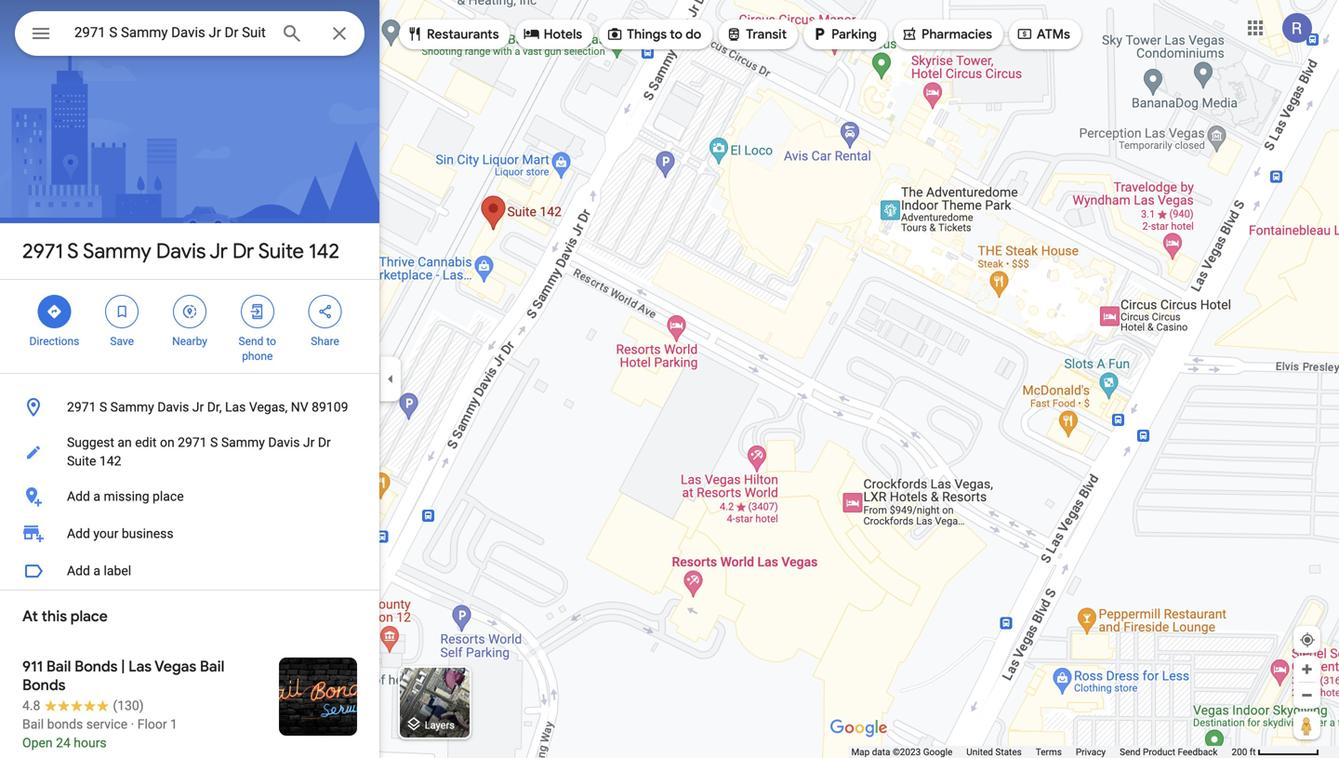 Task type: describe. For each thing, give the bounding box(es) containing it.
(130)
[[113, 698, 144, 714]]

0 horizontal spatial place
[[71, 607, 108, 626]]

2 horizontal spatial bail
[[200, 657, 225, 676]]

sammy inside suggest an edit on 2971 s sammy davis jr dr suite 142
[[221, 435, 265, 450]]

2971 S Sammy Davis Jr Dr Suite 142, Las Vegas, NV 89109 field
[[15, 11, 365, 56]]

floor
[[137, 717, 167, 732]]

0 vertical spatial dr
[[233, 238, 254, 264]]


[[30, 20, 52, 47]]

open
[[22, 735, 53, 751]]

label
[[104, 563, 131, 579]]

1 horizontal spatial bail
[[46, 657, 71, 676]]

suite inside suggest an edit on 2971 s sammy davis jr dr suite 142
[[67, 454, 96, 469]]

send product feedback
[[1120, 747, 1218, 758]]

vegas
[[155, 657, 196, 676]]

add a label button
[[0, 553, 380, 590]]

an
[[118, 435, 132, 450]]

jr inside suggest an edit on 2971 s sammy davis jr dr suite 142
[[303, 435, 315, 450]]

911 bail bonds | las vegas bail bonds
[[22, 657, 225, 695]]

atms
[[1037, 26, 1071, 43]]

save
[[110, 335, 134, 348]]

layers
[[425, 719, 455, 731]]


[[249, 301, 266, 322]]

s for 2971 s sammy davis jr dr, las vegas, nv 89109
[[99, 400, 107, 415]]


[[317, 301, 334, 322]]

directions
[[29, 335, 79, 348]]


[[1017, 24, 1033, 44]]

dr,
[[207, 400, 222, 415]]


[[407, 24, 423, 44]]

 things to do
[[607, 24, 702, 44]]

1 horizontal spatial bonds
[[74, 657, 118, 676]]

actions for 2971 s sammy davis jr dr suite 142 region
[[0, 280, 380, 373]]

2971 for 2971 s sammy davis jr dr suite 142
[[22, 238, 63, 264]]

davis inside suggest an edit on 2971 s sammy davis jr dr suite 142
[[268, 435, 300, 450]]

hours
[[74, 735, 107, 751]]

pharmacies
[[922, 26, 993, 43]]

jr for dr,
[[192, 400, 204, 415]]

2971 for 2971 s sammy davis jr dr, las vegas, nv 89109
[[67, 400, 96, 415]]

map data ©2023 google
[[852, 747, 953, 758]]

suggest
[[67, 435, 114, 450]]

none field inside the 2971 s sammy davis jr dr suite 142, las vegas, nv 89109 field
[[74, 21, 266, 44]]

davis for dr
[[156, 238, 206, 264]]

google account: ruby anderson  
(rubyanndersson@gmail.com) image
[[1283, 13, 1313, 43]]

|
[[121, 657, 125, 676]]

bonds
[[47, 717, 83, 732]]


[[607, 24, 623, 44]]

sammy for 2971 s sammy davis jr dr, las vegas, nv 89109
[[110, 400, 154, 415]]

suggest an edit on 2971 s sammy davis jr dr suite 142 button
[[0, 426, 380, 478]]

sammy for 2971 s sammy davis jr dr suite 142
[[83, 238, 151, 264]]

 hotels
[[523, 24, 582, 44]]

 pharmacies
[[901, 24, 993, 44]]

vegas,
[[249, 400, 288, 415]]


[[114, 301, 130, 322]]

terms
[[1036, 747, 1062, 758]]

 atms
[[1017, 24, 1071, 44]]

privacy
[[1076, 747, 1106, 758]]

send for send to phone
[[239, 335, 264, 348]]


[[523, 24, 540, 44]]

map
[[852, 747, 870, 758]]

2971 inside suggest an edit on 2971 s sammy davis jr dr suite 142
[[178, 435, 207, 450]]

show street view coverage image
[[1294, 712, 1321, 740]]

 parking
[[811, 24, 877, 44]]

hotels
[[544, 26, 582, 43]]

footer inside google maps element
[[852, 746, 1232, 758]]

 button
[[15, 11, 67, 60]]

feedback
[[1178, 747, 1218, 758]]

suggest an edit on 2971 s sammy davis jr dr suite 142
[[67, 435, 331, 469]]

jr for dr
[[210, 238, 228, 264]]

add your business link
[[0, 515, 380, 553]]

data
[[872, 747, 891, 758]]

united states
[[967, 747, 1022, 758]]

add for add a missing place
[[67, 489, 90, 504]]

show your location image
[[1300, 632, 1316, 648]]

©2023
[[893, 747, 921, 758]]

to inside  things to do
[[670, 26, 683, 43]]

united
[[967, 747, 993, 758]]

parking
[[832, 26, 877, 43]]

4.8
[[22, 698, 40, 714]]

product
[[1143, 747, 1176, 758]]

zoom in image
[[1301, 662, 1314, 676]]

2971 s sammy davis jr dr, las vegas, nv 89109
[[67, 400, 348, 415]]

privacy button
[[1076, 746, 1106, 758]]

s inside suggest an edit on 2971 s sammy davis jr dr suite 142
[[210, 435, 218, 450]]



Task type: locate. For each thing, give the bounding box(es) containing it.
0 vertical spatial 2971
[[22, 238, 63, 264]]

sammy up '' at the left top
[[83, 238, 151, 264]]

bonds left |
[[74, 657, 118, 676]]

bail inside bail bonds service · floor 1 open 24 hours
[[22, 717, 44, 732]]

1 horizontal spatial place
[[153, 489, 184, 504]]

0 vertical spatial place
[[153, 489, 184, 504]]

las right |
[[128, 657, 152, 676]]

davis inside 2971 s sammy davis jr dr, las vegas, nv 89109 'button'
[[157, 400, 189, 415]]

0 vertical spatial s
[[67, 238, 79, 264]]

1 vertical spatial sammy
[[110, 400, 154, 415]]

4.8 stars 130 reviews image
[[22, 697, 144, 715]]

add left "missing"
[[67, 489, 90, 504]]

1 horizontal spatial jr
[[210, 238, 228, 264]]

send
[[239, 335, 264, 348], [1120, 747, 1141, 758]]

service
[[86, 717, 128, 732]]

add left "label"
[[67, 563, 90, 579]]

1 add from the top
[[67, 489, 90, 504]]

0 vertical spatial 142
[[309, 238, 340, 264]]

1 vertical spatial a
[[93, 563, 100, 579]]

send inside send to phone
[[239, 335, 264, 348]]

dr inside suggest an edit on 2971 s sammy davis jr dr suite 142
[[318, 435, 331, 450]]

add
[[67, 489, 90, 504], [67, 526, 90, 541], [67, 563, 90, 579]]

davis up on
[[157, 400, 189, 415]]

1 vertical spatial s
[[99, 400, 107, 415]]

bail down 4.8
[[22, 717, 44, 732]]

las inside 'button'
[[225, 400, 246, 415]]

2971 s sammy davis jr dr, las vegas, nv 89109 button
[[0, 389, 380, 426]]

phone
[[242, 350, 273, 363]]

·
[[131, 717, 134, 732]]

1 vertical spatial add
[[67, 526, 90, 541]]

add a missing place button
[[0, 478, 380, 515]]

las
[[225, 400, 246, 415], [128, 657, 152, 676]]

2 add from the top
[[67, 526, 90, 541]]

1
[[170, 717, 178, 732]]

2971 up 
[[22, 238, 63, 264]]

nv
[[291, 400, 309, 415]]

0 vertical spatial to
[[670, 26, 683, 43]]

3 add from the top
[[67, 563, 90, 579]]

 restaurants
[[407, 24, 499, 44]]

transit
[[746, 26, 787, 43]]

place right "this"
[[71, 607, 108, 626]]

nearby
[[172, 335, 207, 348]]

davis for dr,
[[157, 400, 189, 415]]

las inside 911 bail bonds | las vegas bail bonds
[[128, 657, 152, 676]]

1 horizontal spatial send
[[1120, 747, 1141, 758]]

1 horizontal spatial 2971
[[67, 400, 96, 415]]

200
[[1232, 747, 1248, 758]]

add for add your business
[[67, 526, 90, 541]]

24
[[56, 735, 71, 751]]

0 vertical spatial las
[[225, 400, 246, 415]]

1 horizontal spatial 142
[[309, 238, 340, 264]]

2971 up suggest
[[67, 400, 96, 415]]

1 vertical spatial dr
[[318, 435, 331, 450]]

to up phone
[[266, 335, 276, 348]]

suite down suggest
[[67, 454, 96, 469]]


[[901, 24, 918, 44]]

las right the dr, at the left
[[225, 400, 246, 415]]

1 vertical spatial davis
[[157, 400, 189, 415]]

footer containing map data ©2023 google
[[852, 746, 1232, 758]]

0 vertical spatial suite
[[258, 238, 304, 264]]

sammy inside 2971 s sammy davis jr dr, las vegas, nv 89109 'button'
[[110, 400, 154, 415]]

terms button
[[1036, 746, 1062, 758]]

send to phone
[[239, 335, 276, 363]]

place
[[153, 489, 184, 504], [71, 607, 108, 626]]

2 vertical spatial davis
[[268, 435, 300, 450]]

edit
[[135, 435, 157, 450]]

0 horizontal spatial to
[[266, 335, 276, 348]]

200 ft button
[[1232, 747, 1320, 758]]

send product feedback button
[[1120, 746, 1218, 758]]

sammy
[[83, 238, 151, 264], [110, 400, 154, 415], [221, 435, 265, 450]]

send up phone
[[239, 335, 264, 348]]

send left product
[[1120, 747, 1141, 758]]

united states button
[[967, 746, 1022, 758]]

a for label
[[93, 563, 100, 579]]

sammy up an
[[110, 400, 154, 415]]

0 vertical spatial jr
[[210, 238, 228, 264]]

on
[[160, 435, 175, 450]]

states
[[996, 747, 1022, 758]]

davis up 
[[156, 238, 206, 264]]

davis down nv
[[268, 435, 300, 450]]

142 down an
[[99, 454, 121, 469]]

zoom out image
[[1301, 688, 1314, 702]]

s up suggest
[[99, 400, 107, 415]]

add for add a label
[[67, 563, 90, 579]]

0 horizontal spatial dr
[[233, 238, 254, 264]]

add inside button
[[67, 489, 90, 504]]

to
[[670, 26, 683, 43], [266, 335, 276, 348]]

add a missing place
[[67, 489, 184, 504]]

google
[[924, 747, 953, 758]]

2 vertical spatial add
[[67, 563, 90, 579]]

s up directions
[[67, 238, 79, 264]]

0 horizontal spatial send
[[239, 335, 264, 348]]

2971 inside 2971 s sammy davis jr dr, las vegas, nv 89109 'button'
[[67, 400, 96, 415]]

142 inside suggest an edit on 2971 s sammy davis jr dr suite 142
[[99, 454, 121, 469]]

2 horizontal spatial jr
[[303, 435, 315, 450]]

a
[[93, 489, 100, 504], [93, 563, 100, 579]]

s
[[67, 238, 79, 264], [99, 400, 107, 415], [210, 435, 218, 450]]

0 vertical spatial davis
[[156, 238, 206, 264]]


[[181, 301, 198, 322]]

0 horizontal spatial jr
[[192, 400, 204, 415]]

add inside "link"
[[67, 526, 90, 541]]

to inside send to phone
[[266, 335, 276, 348]]

0 horizontal spatial bail
[[22, 717, 44, 732]]

a inside "button"
[[93, 563, 100, 579]]


[[726, 24, 743, 44]]

2 horizontal spatial s
[[210, 435, 218, 450]]

bonds up 4.8
[[22, 676, 66, 695]]

0 horizontal spatial s
[[67, 238, 79, 264]]

2971 s sammy davis jr dr suite 142
[[22, 238, 340, 264]]

1 horizontal spatial suite
[[258, 238, 304, 264]]

add a label
[[67, 563, 131, 579]]

google maps element
[[0, 0, 1340, 758]]

sammy down vegas,
[[221, 435, 265, 450]]

a left "missing"
[[93, 489, 100, 504]]

restaurants
[[427, 26, 499, 43]]

jr up the actions for 2971 s sammy davis jr dr suite 142 region
[[210, 238, 228, 264]]

dr up 
[[233, 238, 254, 264]]

add left your
[[67, 526, 90, 541]]

dr down 89109
[[318, 435, 331, 450]]

1 vertical spatial 142
[[99, 454, 121, 469]]

1 vertical spatial las
[[128, 657, 152, 676]]

 transit
[[726, 24, 787, 44]]

a left "label"
[[93, 563, 100, 579]]

send inside button
[[1120, 747, 1141, 758]]

2 vertical spatial sammy
[[221, 435, 265, 450]]

1 horizontal spatial to
[[670, 26, 683, 43]]

0 vertical spatial a
[[93, 489, 100, 504]]

a inside add a missing place button
[[93, 489, 100, 504]]

0 horizontal spatial suite
[[67, 454, 96, 469]]

0 vertical spatial add
[[67, 489, 90, 504]]

add inside "button"
[[67, 563, 90, 579]]

at
[[22, 607, 38, 626]]

bail right 911
[[46, 657, 71, 676]]

business
[[122, 526, 174, 541]]

0 horizontal spatial 2971
[[22, 238, 63, 264]]

2 vertical spatial jr
[[303, 435, 315, 450]]

1 vertical spatial 2971
[[67, 400, 96, 415]]

footer
[[852, 746, 1232, 758]]

0 horizontal spatial las
[[128, 657, 152, 676]]

collapse side panel image
[[380, 369, 401, 389]]

suite
[[258, 238, 304, 264], [67, 454, 96, 469]]

ft
[[1250, 747, 1256, 758]]

1 horizontal spatial las
[[225, 400, 246, 415]]

0 horizontal spatial 142
[[99, 454, 121, 469]]

89109
[[312, 400, 348, 415]]

0 vertical spatial sammy
[[83, 238, 151, 264]]

1 vertical spatial suite
[[67, 454, 96, 469]]

1 vertical spatial jr
[[192, 400, 204, 415]]

place right "missing"
[[153, 489, 184, 504]]

1 vertical spatial to
[[266, 335, 276, 348]]

2 vertical spatial 2971
[[178, 435, 207, 450]]

at this place
[[22, 607, 108, 626]]

dr
[[233, 238, 254, 264], [318, 435, 331, 450]]

bail bonds service · floor 1 open 24 hours
[[22, 717, 178, 751]]

 search field
[[15, 11, 365, 60]]

suite up 
[[258, 238, 304, 264]]

1 vertical spatial place
[[71, 607, 108, 626]]

add your business
[[67, 526, 174, 541]]

bail
[[46, 657, 71, 676], [200, 657, 225, 676], [22, 717, 44, 732]]

s inside 'button'
[[99, 400, 107, 415]]

missing
[[104, 489, 149, 504]]

this
[[41, 607, 67, 626]]

2 vertical spatial s
[[210, 435, 218, 450]]

to left do
[[670, 26, 683, 43]]

s for 2971 s sammy davis jr dr suite 142
[[67, 238, 79, 264]]

s down the dr, at the left
[[210, 435, 218, 450]]

2971 s sammy davis jr dr suite 142 main content
[[0, 0, 380, 758]]

jr inside 'button'
[[192, 400, 204, 415]]

jr left the dr, at the left
[[192, 400, 204, 415]]

1 a from the top
[[93, 489, 100, 504]]

share
[[311, 335, 339, 348]]

bonds
[[74, 657, 118, 676], [22, 676, 66, 695]]

place inside button
[[153, 489, 184, 504]]

1 vertical spatial send
[[1120, 747, 1141, 758]]

do
[[686, 26, 702, 43]]

None field
[[74, 21, 266, 44]]

jr down nv
[[303, 435, 315, 450]]

200 ft
[[1232, 747, 1256, 758]]

0 horizontal spatial bonds
[[22, 676, 66, 695]]

a for missing
[[93, 489, 100, 504]]

send for send product feedback
[[1120, 747, 1141, 758]]

142 up 
[[309, 238, 340, 264]]

142
[[309, 238, 340, 264], [99, 454, 121, 469]]

2971
[[22, 238, 63, 264], [67, 400, 96, 415], [178, 435, 207, 450]]

2 horizontal spatial 2971
[[178, 435, 207, 450]]

2971 right on
[[178, 435, 207, 450]]


[[811, 24, 828, 44]]

things
[[627, 26, 667, 43]]

1 horizontal spatial s
[[99, 400, 107, 415]]

2 a from the top
[[93, 563, 100, 579]]


[[46, 301, 63, 322]]

your
[[93, 526, 118, 541]]

1 horizontal spatial dr
[[318, 435, 331, 450]]

0 vertical spatial send
[[239, 335, 264, 348]]

911
[[22, 657, 43, 676]]

bail right vegas
[[200, 657, 225, 676]]



Task type: vqa. For each thing, say whether or not it's contained in the screenshot.
right Suite
yes



